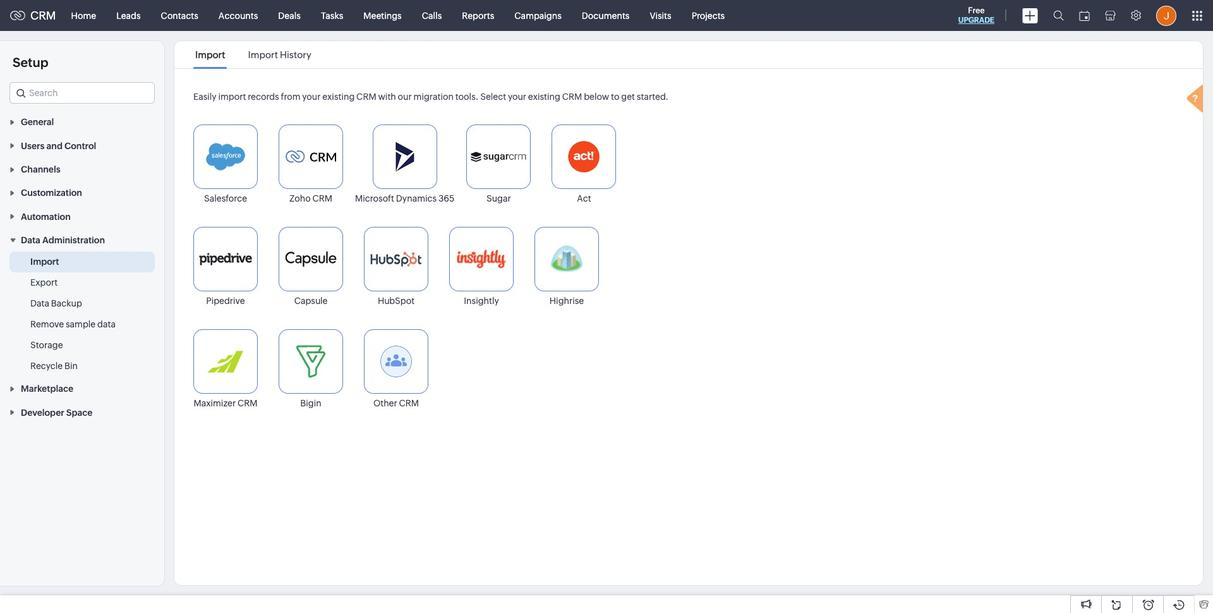 Task type: describe. For each thing, give the bounding box(es) containing it.
customization
[[21, 188, 82, 198]]

tasks link
[[311, 0, 353, 31]]

space
[[66, 407, 93, 418]]

from
[[281, 92, 301, 102]]

search element
[[1046, 0, 1072, 31]]

reports
[[462, 10, 494, 21]]

documents
[[582, 10, 630, 21]]

remove sample data
[[30, 319, 116, 329]]

reports link
[[452, 0, 505, 31]]

crm left with
[[357, 92, 376, 102]]

calls
[[422, 10, 442, 21]]

export
[[30, 277, 58, 288]]

users and control
[[21, 141, 96, 151]]

calendar image
[[1079, 10, 1090, 21]]

crm right the maximizer at the left of page
[[238, 398, 258, 408]]

profile image
[[1157, 5, 1177, 26]]

leads link
[[106, 0, 151, 31]]

users
[[21, 141, 45, 151]]

visits
[[650, 10, 672, 21]]

1 existing from the left
[[322, 92, 355, 102]]

bigin
[[300, 398, 321, 408]]

import inside data administration region
[[30, 257, 59, 267]]

import for import history
[[248, 49, 278, 60]]

easily import records from your existing crm with our migration tools. select your existing crm below to get started.
[[193, 92, 669, 102]]

help image
[[1184, 83, 1210, 117]]

meetings
[[364, 10, 402, 21]]

recycle bin link
[[30, 360, 78, 372]]

create menu element
[[1015, 0, 1046, 31]]

leads
[[116, 10, 141, 21]]

below
[[584, 92, 609, 102]]

channels button
[[0, 157, 164, 181]]

other
[[373, 398, 397, 408]]

users and control button
[[0, 134, 164, 157]]

campaigns
[[515, 10, 562, 21]]

campaigns link
[[505, 0, 572, 31]]

2 your from the left
[[508, 92, 526, 102]]

projects link
[[682, 0, 735, 31]]

general button
[[0, 110, 164, 134]]

microsoft
[[355, 193, 394, 204]]

developer space
[[21, 407, 93, 418]]

upgrade
[[959, 16, 995, 25]]

sugar
[[487, 193, 511, 204]]

accounts
[[219, 10, 258, 21]]

maximizer
[[194, 398, 236, 408]]

and
[[46, 141, 63, 151]]

with
[[378, 92, 396, 102]]

data administration region
[[0, 252, 164, 377]]

data for data backup
[[30, 298, 49, 308]]

calls link
[[412, 0, 452, 31]]

other crm
[[373, 398, 419, 408]]

import history link
[[246, 49, 313, 60]]

crm link
[[10, 9, 56, 22]]

recycle
[[30, 361, 63, 371]]

control
[[64, 141, 96, 151]]

setup
[[13, 55, 48, 70]]

contacts link
[[151, 0, 208, 31]]

channels
[[21, 164, 60, 174]]

import link for import history link
[[193, 49, 227, 60]]

salesforce
[[204, 193, 247, 204]]

free upgrade
[[959, 6, 995, 25]]

records
[[248, 92, 279, 102]]

remove
[[30, 319, 64, 329]]

developer space button
[[0, 400, 164, 424]]

recycle bin
[[30, 361, 78, 371]]

our
[[398, 92, 412, 102]]

general
[[21, 117, 54, 127]]

capsule
[[294, 296, 328, 306]]



Task type: vqa. For each thing, say whether or not it's contained in the screenshot.
contacts image
no



Task type: locate. For each thing, give the bounding box(es) containing it.
0 horizontal spatial import
[[30, 257, 59, 267]]

visits link
[[640, 0, 682, 31]]

data backup link
[[30, 297, 82, 310]]

storage link
[[30, 339, 63, 351]]

tasks
[[321, 10, 343, 21]]

0 vertical spatial import link
[[193, 49, 227, 60]]

projects
[[692, 10, 725, 21]]

remove sample data link
[[30, 318, 116, 331]]

list containing import
[[184, 41, 323, 68]]

pipedrive
[[206, 296, 245, 306]]

1 horizontal spatial your
[[508, 92, 526, 102]]

history
[[280, 49, 311, 60]]

started.
[[637, 92, 669, 102]]

your right from
[[302, 92, 321, 102]]

data inside dropdown button
[[21, 235, 40, 245]]

maximizer crm
[[194, 398, 258, 408]]

2 existing from the left
[[528, 92, 561, 102]]

data down export
[[30, 298, 49, 308]]

import link
[[193, 49, 227, 60], [30, 255, 59, 268]]

crm
[[30, 9, 56, 22], [357, 92, 376, 102], [562, 92, 582, 102], [313, 193, 332, 204], [238, 398, 258, 408], [399, 398, 419, 408]]

create menu image
[[1023, 8, 1038, 23]]

import left the history
[[248, 49, 278, 60]]

2 horizontal spatial import
[[248, 49, 278, 60]]

data inside region
[[30, 298, 49, 308]]

insightly
[[464, 296, 499, 306]]

crm left below
[[562, 92, 582, 102]]

act
[[577, 193, 591, 204]]

import for import history link import link
[[195, 49, 225, 60]]

meetings link
[[353, 0, 412, 31]]

import link up easily
[[193, 49, 227, 60]]

bin
[[64, 361, 78, 371]]

select
[[480, 92, 506, 102]]

customization button
[[0, 181, 164, 204]]

microsoft dynamics 365
[[355, 193, 455, 204]]

import up the export 'link'
[[30, 257, 59, 267]]

crm right zoho
[[313, 193, 332, 204]]

import link up the export 'link'
[[30, 255, 59, 268]]

documents link
[[572, 0, 640, 31]]

1 vertical spatial data
[[30, 298, 49, 308]]

marketplace button
[[0, 377, 164, 400]]

export link
[[30, 276, 58, 289]]

data for data administration
[[21, 235, 40, 245]]

deals
[[278, 10, 301, 21]]

automation
[[21, 212, 71, 222]]

existing right from
[[322, 92, 355, 102]]

data
[[97, 319, 116, 329]]

home link
[[61, 0, 106, 31]]

developer
[[21, 407, 64, 418]]

migration
[[414, 92, 454, 102]]

existing
[[322, 92, 355, 102], [528, 92, 561, 102]]

crm right other
[[399, 398, 419, 408]]

get
[[621, 92, 635, 102]]

crm left home
[[30, 9, 56, 22]]

zoho
[[289, 193, 311, 204]]

zoho crm
[[289, 193, 332, 204]]

import history
[[248, 49, 311, 60]]

to
[[611, 92, 620, 102]]

your right select
[[508, 92, 526, 102]]

1 horizontal spatial import link
[[193, 49, 227, 60]]

Search text field
[[10, 83, 154, 103]]

import
[[195, 49, 225, 60], [248, 49, 278, 60], [30, 257, 59, 267]]

home
[[71, 10, 96, 21]]

existing right select
[[528, 92, 561, 102]]

hubspot
[[378, 296, 415, 306]]

automation button
[[0, 204, 164, 228]]

dynamics
[[396, 193, 437, 204]]

import up easily
[[195, 49, 225, 60]]

0 vertical spatial data
[[21, 235, 40, 245]]

1 your from the left
[[302, 92, 321, 102]]

0 horizontal spatial existing
[[322, 92, 355, 102]]

1 horizontal spatial existing
[[528, 92, 561, 102]]

contacts
[[161, 10, 198, 21]]

import
[[218, 92, 246, 102]]

backup
[[51, 298, 82, 308]]

highrise
[[550, 296, 584, 306]]

None field
[[9, 82, 155, 104]]

profile element
[[1149, 0, 1184, 31]]

1 horizontal spatial import
[[195, 49, 225, 60]]

0 horizontal spatial your
[[302, 92, 321, 102]]

data administration
[[21, 235, 105, 245]]

data
[[21, 235, 40, 245], [30, 298, 49, 308]]

365
[[439, 193, 455, 204]]

free
[[968, 6, 985, 15]]

accounts link
[[208, 0, 268, 31]]

marketplace
[[21, 384, 73, 394]]

easily
[[193, 92, 217, 102]]

data administration button
[[0, 228, 164, 252]]

data down automation
[[21, 235, 40, 245]]

list
[[184, 41, 323, 68]]

tools.
[[455, 92, 479, 102]]

import link for the export 'link'
[[30, 255, 59, 268]]

sample
[[66, 319, 96, 329]]

0 horizontal spatial import link
[[30, 255, 59, 268]]

administration
[[42, 235, 105, 245]]

1 vertical spatial import link
[[30, 255, 59, 268]]

search image
[[1054, 10, 1064, 21]]

storage
[[30, 340, 63, 350]]

deals link
[[268, 0, 311, 31]]

data backup
[[30, 298, 82, 308]]



